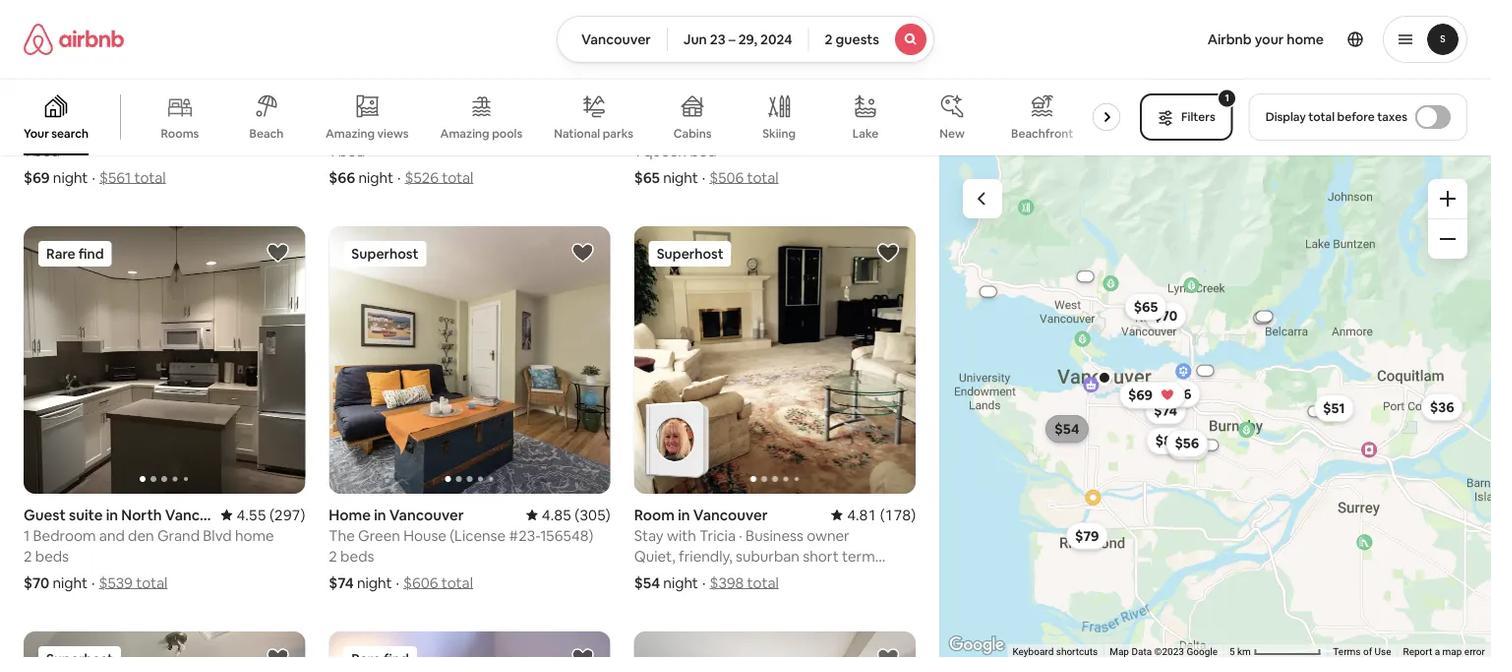 Task type: locate. For each thing, give the bounding box(es) containing it.
· left $398
[[702, 573, 706, 592]]

zoom in image
[[1440, 191, 1456, 207]]

1 horizontal spatial $70
[[1154, 307, 1178, 325]]

$69 button
[[1119, 381, 1185, 409]]

$56
[[1175, 434, 1199, 452], [1176, 438, 1200, 455]]

4.85 up 156548) at the left bottom of page
[[542, 505, 572, 524]]

$539
[[99, 573, 133, 592]]

(54)
[[889, 100, 916, 119]]

1 horizontal spatial $66
[[1167, 385, 1192, 403]]

1 horizontal spatial amazing
[[440, 126, 489, 141]]

$398
[[710, 573, 744, 592]]

$54 inside $54 button
[[1055, 420, 1079, 438]]

4.81
[[847, 505, 877, 524]]

night left $606
[[357, 573, 392, 592]]

0 horizontal spatial $66
[[329, 168, 355, 187]]

$70 up $66 button
[[1154, 307, 1178, 325]]

$74 up $88
[[1154, 402, 1177, 419]]

$74 button
[[1145, 397, 1186, 424]]

$65 up $69 "button"
[[1134, 298, 1158, 316]]

0 horizontal spatial new
[[275, 100, 305, 119]]

1 vertical spatial $65
[[1134, 298, 1158, 316]]

0 horizontal spatial $69
[[24, 168, 50, 187]]

taxes
[[1377, 109, 1408, 124]]

2 guests button
[[808, 16, 934, 63]]

total left before
[[1309, 109, 1335, 124]]

add to wishlist: guest suite in north vancouver image
[[266, 241, 290, 265]]

$36
[[1430, 398, 1454, 416]]

in inside home in vancouver the green house (license #23-156548) 2 beds $74 night · $606 total
[[374, 505, 386, 524]]

1 for 1 queen bed $65 night · $506 total
[[634, 141, 640, 160]]

1 horizontal spatial $74
[[1154, 402, 1177, 419]]

1 horizontal spatial beds
[[340, 547, 374, 566]]

night inside 'apartment in vancouver cozy quarters on commercial dr. 1 bed $69 night · $561 total'
[[53, 168, 88, 187]]

1 vertical spatial home
[[235, 526, 274, 545]]

$66 up $88 button
[[1167, 385, 1192, 403]]

national
[[554, 126, 600, 141]]

new place to stay image
[[259, 100, 305, 119]]

$79 button
[[1066, 522, 1108, 550]]

1 horizontal spatial $65
[[1134, 298, 1158, 316]]

filters
[[1181, 109, 1215, 124]]

bed down your search
[[33, 141, 60, 160]]

jun 23 – 29, 2024 button
[[667, 16, 809, 63]]

beds inside home in vancouver the green house (license #23-156548) 2 beds $74 night · $606 total
[[340, 547, 374, 566]]

· right tricia
[[739, 526, 742, 545]]

1 vertical spatial $70
[[24, 573, 49, 592]]

total inside 'apartment in vancouver cozy quarters on commercial dr. 1 bed $69 night · $561 total'
[[134, 168, 166, 187]]

(167)
[[575, 100, 611, 119]]

home in vancouver the green house (license #23-156548) 2 beds $74 night · $606 total
[[329, 505, 594, 592]]

1 down airbnb
[[1225, 91, 1229, 104]]

0 horizontal spatial beds
[[35, 547, 69, 566]]

0 horizontal spatial 2
[[24, 547, 32, 566]]

2 horizontal spatial 2
[[825, 30, 833, 48]]

2 inside 1 bedroom and den grand blvd home 2 beds $70 night · $539 total
[[24, 547, 32, 566]]

0 horizontal spatial $65
[[634, 168, 660, 187]]

your
[[1255, 30, 1284, 48]]

keyboard
[[1013, 646, 1054, 658]]

total right the "$506" on the top left of page
[[747, 168, 779, 187]]

vancouver inside button
[[581, 30, 651, 48]]

$69 left $66 button
[[1128, 386, 1153, 404]]

1 bed from the left
[[33, 141, 60, 160]]

night left $398
[[663, 573, 698, 592]]

(305)
[[575, 505, 611, 524]]

amazing left pools
[[440, 126, 489, 141]]

0 vertical spatial $70
[[1154, 307, 1178, 325]]

$506 total button
[[709, 168, 779, 187]]

vancouver up (167)
[[581, 30, 651, 48]]

night
[[53, 168, 88, 187], [358, 168, 393, 187], [663, 168, 698, 187], [53, 573, 88, 592], [357, 573, 392, 592], [663, 573, 698, 592]]

1 left queen
[[634, 141, 640, 160]]

· left $526
[[397, 168, 401, 187]]

· inside 1 bed $66 night · $526 total
[[397, 168, 401, 187]]

$398 total button
[[710, 573, 779, 592]]

3 bed from the left
[[690, 141, 717, 160]]

in inside room in vancouver stay with tricia · business owner
[[678, 505, 690, 524]]

4.94
[[856, 100, 886, 119]]

$56 button
[[1166, 429, 1208, 457], [1167, 433, 1209, 460]]

4.85 out of 5 average rating,  167 reviews image
[[526, 100, 611, 119]]

2 4.85 from the top
[[542, 505, 572, 524]]

night inside home in vancouver the green house (license #23-156548) 2 beds $74 night · $606 total
[[357, 573, 392, 592]]

amazing pools
[[440, 126, 523, 141]]

vancouver up on
[[119, 100, 194, 119]]

total right $526
[[442, 168, 473, 187]]

$69
[[24, 168, 50, 187], [1128, 386, 1153, 404]]

· inside room in vancouver stay with tricia · business owner
[[739, 526, 742, 545]]

total inside 1 bedroom and den grand blvd home 2 beds $70 night · $539 total
[[136, 573, 168, 592]]

0 horizontal spatial amazing
[[326, 126, 375, 141]]

$74
[[1154, 402, 1177, 419], [329, 573, 354, 592]]

total inside home in vancouver the green house (license #23-156548) 2 beds $74 night · $606 total
[[441, 573, 473, 592]]

0 vertical spatial $69
[[24, 168, 50, 187]]

beds down the
[[340, 547, 374, 566]]

4.55 out of 5 average rating,  297 reviews image
[[221, 505, 305, 524]]

1 inside 1 bed $66 night · $526 total
[[329, 141, 335, 160]]

vancouver up amazing pools
[[427, 100, 501, 119]]

0 vertical spatial $54
[[1055, 420, 1079, 438]]

$70
[[1154, 307, 1178, 325], [24, 573, 49, 592]]

· left $561
[[92, 168, 95, 187]]

km
[[1238, 646, 1251, 658]]

$539 total button
[[99, 573, 168, 592]]

1 horizontal spatial $69
[[1128, 386, 1153, 404]]

night down queen
[[663, 168, 698, 187]]

in for apartment
[[104, 100, 116, 119]]

in up green
[[374, 505, 386, 524]]

1 inside '1 queen bed $65 night · $506 total'
[[634, 141, 640, 160]]

night inside '1 queen bed $65 night · $506 total'
[[663, 168, 698, 187]]

· inside 'apartment in vancouver cozy quarters on commercial dr. 1 bed $69 night · $561 total'
[[92, 168, 95, 187]]

profile element
[[958, 0, 1468, 79]]

airbnb your home
[[1208, 30, 1324, 48]]

2 inside button
[[825, 30, 833, 48]]

1 vertical spatial $69
[[1128, 386, 1153, 404]]

new right lake
[[940, 126, 965, 141]]

2 beds from the left
[[340, 547, 374, 566]]

(178)
[[880, 505, 916, 524]]

stay
[[634, 526, 664, 545]]

new up beach
[[275, 100, 305, 119]]

add to wishlist: home in vancouver image
[[571, 241, 595, 265]]

1 horizontal spatial bed
[[338, 141, 365, 160]]

4.85 up national
[[542, 100, 572, 119]]

0 horizontal spatial home
[[235, 526, 274, 545]]

apartment in vancouver cozy quarters on commercial dr. 1 bed $69 night · $561 total
[[24, 100, 253, 187]]

$561
[[99, 168, 131, 187]]

with
[[667, 526, 696, 545]]

0 vertical spatial 4.85
[[542, 100, 572, 119]]

home down 4.55
[[235, 526, 274, 545]]

1 beds from the left
[[35, 547, 69, 566]]

google
[[1187, 646, 1218, 658]]

amazing down guest
[[326, 126, 375, 141]]

vancouver inside home in vancouver the green house (license #23-156548) 2 beds $74 night · $606 total
[[389, 505, 464, 524]]

1 vertical spatial $66
[[1167, 385, 1192, 403]]

in up with
[[678, 505, 690, 524]]

$65 $70
[[1134, 298, 1178, 325]]

$54 for $54
[[1055, 420, 1079, 438]]

1 horizontal spatial $54
[[1055, 420, 1079, 438]]

keyboard shortcuts button
[[1013, 645, 1098, 658]]

night left $539
[[53, 573, 88, 592]]

blvd
[[203, 526, 232, 545]]

4.85 for 4.85 (167)
[[542, 100, 572, 119]]

none search field containing vancouver
[[557, 16, 934, 63]]

0 vertical spatial $66
[[329, 168, 355, 187]]

1 queen bed $65 night · $506 total
[[634, 141, 779, 187]]

in up quarters
[[104, 100, 116, 119]]

1 inside 'apartment in vancouver cozy quarters on commercial dr. 1 bed $69 night · $561 total'
[[24, 141, 30, 160]]

group
[[0, 79, 1128, 155], [24, 226, 305, 494], [329, 226, 611, 494], [634, 226, 916, 494], [24, 632, 305, 658], [329, 632, 611, 658], [634, 632, 916, 658]]

$54 button
[[1046, 415, 1088, 443]]

0 horizontal spatial $70
[[24, 573, 49, 592]]

$526
[[405, 168, 439, 187]]

1 bedroom and den grand blvd home 2 beds $70 night · $539 total
[[24, 526, 274, 592]]

report a map error link
[[1403, 646, 1485, 658]]

total right $561
[[134, 168, 166, 187]]

2 bed from the left
[[338, 141, 365, 160]]

night down search
[[53, 168, 88, 187]]

new
[[275, 100, 305, 119], [940, 126, 965, 141]]

0 horizontal spatial $54
[[634, 573, 660, 592]]

4.55 (297)
[[236, 505, 305, 524]]

home inside "profile" element
[[1287, 30, 1324, 48]]

1 horizontal spatial 2
[[329, 547, 337, 566]]

$69 inside 'apartment in vancouver cozy quarters on commercial dr. 1 bed $69 night · $561 total'
[[24, 168, 50, 187]]

· left $539
[[92, 573, 95, 592]]

$66 down amazing views
[[329, 168, 355, 187]]

night down amazing views
[[358, 168, 393, 187]]

5
[[1230, 646, 1235, 658]]

1 vertical spatial $54
[[634, 573, 660, 592]]

1 horizontal spatial home
[[1287, 30, 1324, 48]]

beach
[[249, 126, 284, 141]]

bed down amazing views
[[338, 141, 365, 160]]

quarters
[[61, 121, 122, 140]]

4.94 (54)
[[856, 100, 916, 119]]

bed down the cabins
[[690, 141, 717, 160]]

$74 down the
[[329, 573, 354, 592]]

$69 inside $69 "button"
[[1128, 386, 1153, 404]]

0 horizontal spatial $74
[[329, 573, 354, 592]]

cozy
[[24, 121, 58, 140]]

$69 down your
[[24, 168, 50, 187]]

apartment
[[24, 100, 101, 119]]

4.81 out of 5 average rating,  178 reviews image
[[831, 505, 916, 524]]

0 vertical spatial home
[[1287, 30, 1324, 48]]

vancouver up tricia
[[693, 505, 768, 524]]

$526 total button
[[405, 168, 473, 187]]

total right $539
[[136, 573, 168, 592]]

· inside 1 bedroom and den grand blvd home 2 beds $70 night · $539 total
[[92, 573, 95, 592]]

1 left bedroom
[[24, 526, 30, 545]]

· inside '1 queen bed $65 night · $506 total'
[[702, 168, 706, 187]]

$606 total button
[[403, 573, 473, 592]]

before
[[1337, 109, 1375, 124]]

business
[[746, 526, 804, 545]]

4.94 out of 5 average rating,  54 reviews image
[[840, 100, 916, 119]]

2 horizontal spatial bed
[[690, 141, 717, 160]]

1 down your
[[24, 141, 30, 160]]

display total before taxes
[[1266, 109, 1408, 124]]

0 horizontal spatial bed
[[33, 141, 60, 160]]

· inside home in vancouver the green house (license #23-156548) 2 beds $74 night · $606 total
[[396, 573, 399, 592]]

beds down bedroom
[[35, 547, 69, 566]]

1
[[1225, 91, 1229, 104], [24, 141, 30, 160], [329, 141, 335, 160], [634, 141, 640, 160], [24, 526, 30, 545]]

terms of use
[[1333, 646, 1391, 658]]

vancouver up house on the bottom
[[389, 505, 464, 524]]

lake
[[853, 126, 879, 141]]

night inside 1 bed $66 night · $526 total
[[358, 168, 393, 187]]

$74 inside button
[[1154, 402, 1177, 419]]

total inside '1 queen bed $65 night · $506 total'
[[747, 168, 779, 187]]

national parks
[[554, 126, 634, 141]]

in for home
[[374, 505, 386, 524]]

None search field
[[557, 16, 934, 63]]

beachfront
[[1011, 126, 1073, 141]]

· left the "$506" on the top left of page
[[702, 168, 706, 187]]

home right 'your'
[[1287, 30, 1324, 48]]

$66 button
[[1158, 380, 1200, 408]]

1 down amazing views
[[329, 141, 335, 160]]

report a map error
[[1403, 646, 1485, 658]]

· left $606
[[396, 573, 399, 592]]

vancouver inside room in vancouver stay with tricia · business owner
[[693, 505, 768, 524]]

$70 down bedroom
[[24, 573, 49, 592]]

$65
[[634, 168, 660, 187], [1134, 298, 1158, 316]]

vancouver inside 'apartment in vancouver cozy quarters on commercial dr. 1 bed $69 night · $561 total'
[[119, 100, 194, 119]]

©2023
[[1154, 646, 1184, 658]]

1 vertical spatial new
[[940, 126, 965, 141]]

home inside 1 bedroom and den grand blvd home 2 beds $70 night · $539 total
[[235, 526, 274, 545]]

parks
[[603, 126, 634, 141]]

vancouver
[[581, 30, 651, 48], [119, 100, 194, 119], [427, 100, 501, 119], [389, 505, 464, 524], [693, 505, 768, 524]]

pools
[[492, 126, 523, 141]]

amazing
[[326, 126, 375, 141], [440, 126, 489, 141]]

in for room
[[678, 505, 690, 524]]

1 vertical spatial 4.85
[[542, 505, 572, 524]]

error
[[1465, 646, 1485, 658]]

total right $606
[[441, 573, 473, 592]]

1 inside 1 bedroom and den grand blvd home 2 beds $70 night · $539 total
[[24, 526, 30, 545]]

in inside 'apartment in vancouver cozy quarters on commercial dr. 1 bed $69 night · $561 total'
[[104, 100, 116, 119]]

1 4.85 from the top
[[542, 100, 572, 119]]

amazing views
[[326, 126, 409, 141]]

0 vertical spatial $65
[[634, 168, 660, 187]]

home
[[1287, 30, 1324, 48], [235, 526, 274, 545]]

2
[[825, 30, 833, 48], [24, 547, 32, 566], [329, 547, 337, 566]]

$65 down queen
[[634, 168, 660, 187]]

1 vertical spatial $74
[[329, 573, 354, 592]]

0 vertical spatial $74
[[1154, 402, 1177, 419]]



Task type: vqa. For each thing, say whether or not it's contained in the screenshot.
views
yes



Task type: describe. For each thing, give the bounding box(es) containing it.
jun 23 – 29, 2024
[[683, 30, 792, 48]]

bed inside 'apartment in vancouver cozy quarters on commercial dr. 1 bed $69 night · $561 total'
[[33, 141, 60, 160]]

1 for 1
[[1225, 91, 1229, 104]]

your search
[[24, 126, 88, 141]]

airbnb your home link
[[1196, 19, 1336, 60]]

of
[[1363, 646, 1372, 658]]

4.85 (305)
[[542, 505, 611, 524]]

room
[[634, 505, 675, 524]]

vancouver for home in vancouver the green house (license #23-156548) 2 beds $74 night · $606 total
[[389, 505, 464, 524]]

terms
[[1333, 646, 1361, 658]]

views
[[377, 126, 409, 141]]

grand
[[157, 526, 200, 545]]

total right $398
[[747, 573, 779, 592]]

map
[[1443, 646, 1462, 658]]

home
[[329, 505, 371, 524]]

the
[[329, 526, 355, 545]]

$70 inside 1 bedroom and den grand blvd home 2 beds $70 night · $539 total
[[24, 573, 49, 592]]

beds inside 1 bedroom and den grand blvd home 2 beds $70 night · $539 total
[[35, 547, 69, 566]]

1 for 1 bed $66 night · $526 total
[[329, 141, 335, 160]]

queen
[[644, 141, 686, 160]]

search
[[51, 126, 88, 141]]

keyboard shortcuts
[[1013, 646, 1098, 658]]

$54 night · $398 total
[[634, 573, 779, 592]]

1 horizontal spatial new
[[940, 126, 965, 141]]

vancouver for room in vancouver stay with tricia · business owner
[[693, 505, 768, 524]]

1 for 1 bedroom and den grand blvd home 2 beds $70 night · $539 total
[[24, 526, 30, 545]]

2024
[[760, 30, 792, 48]]

room in vancouver stay with tricia · business owner
[[634, 505, 850, 545]]

5 km
[[1230, 646, 1254, 658]]

night inside 1 bedroom and den grand blvd home 2 beds $70 night · $539 total
[[53, 573, 88, 592]]

2 inside home in vancouver the green house (license #23-156548) 2 beds $74 night · $606 total
[[329, 547, 337, 566]]

den
[[128, 526, 154, 545]]

$51
[[1323, 399, 1345, 417]]

$70 button
[[1145, 302, 1187, 330]]

vancouver for apartment in vancouver cozy quarters on commercial dr. 1 bed $69 night · $561 total
[[119, 100, 194, 119]]

$70 inside $65 $70
[[1154, 307, 1178, 325]]

display total before taxes button
[[1249, 93, 1468, 141]]

house
[[403, 526, 447, 545]]

tricia
[[700, 526, 736, 545]]

$36 button
[[1421, 393, 1463, 421]]

suite
[[374, 100, 408, 119]]

owner
[[807, 526, 850, 545]]

$506
[[709, 168, 744, 187]]

2 guests
[[825, 30, 879, 48]]

your
[[24, 126, 49, 141]]

bedroom
[[33, 526, 96, 545]]

4.81 (178)
[[847, 505, 916, 524]]

amazing for amazing views
[[326, 126, 375, 141]]

4.85 out of 5 average rating,  305 reviews image
[[526, 505, 611, 524]]

5 km button
[[1224, 644, 1327, 658]]

$66 inside 1 bed $66 night · $526 total
[[329, 168, 355, 187]]

vancouver button
[[557, 16, 668, 63]]

#23-
[[509, 526, 540, 545]]

0 vertical spatial new
[[275, 100, 305, 119]]

data
[[1132, 646, 1152, 658]]

display
[[1266, 109, 1306, 124]]

total inside button
[[1309, 109, 1335, 124]]

zoom out image
[[1440, 231, 1456, 247]]

total inside 1 bed $66 night · $526 total
[[442, 168, 473, 187]]

4.85 for 4.85 (305)
[[542, 505, 572, 524]]

skiing
[[763, 126, 796, 141]]

amazing for amazing pools
[[440, 126, 489, 141]]

$66 inside button
[[1167, 385, 1192, 403]]

–
[[729, 30, 735, 48]]

(license
[[450, 526, 506, 545]]

$65 button
[[1125, 293, 1167, 320]]

$54 for $54 night · $398 total
[[634, 573, 660, 592]]

filters button
[[1140, 93, 1233, 141]]

and
[[99, 526, 125, 545]]

$74 inside home in vancouver the green house (license #23-156548) 2 beds $74 night · $606 total
[[329, 573, 354, 592]]

4.55
[[236, 505, 266, 524]]

airbnb
[[1208, 30, 1252, 48]]

add to wishlist: room in coquitlam image
[[266, 646, 290, 658]]

report
[[1403, 646, 1432, 658]]

add to wishlist: apartment in burnaby image
[[571, 646, 595, 658]]

$65 inside '1 queen bed $65 night · $506 total'
[[634, 168, 660, 187]]

156548)
[[540, 526, 594, 545]]

$88
[[1155, 432, 1180, 450]]

terms of use link
[[1333, 646, 1391, 658]]

(297)
[[269, 505, 305, 524]]

$51 button
[[1314, 394, 1354, 422]]

in right suite
[[411, 100, 423, 119]]

bed inside 1 bed $66 night · $526 total
[[338, 141, 365, 160]]

29,
[[738, 30, 758, 48]]

green
[[358, 526, 400, 545]]

$561 total button
[[99, 168, 166, 187]]

rooms
[[161, 126, 199, 141]]

group containing amazing views
[[0, 79, 1128, 155]]

bed inside '1 queen bed $65 night · $506 total'
[[690, 141, 717, 160]]

google image
[[944, 632, 1009, 658]]

add to wishlist: room in vancouver image
[[877, 241, 900, 265]]

map data ©2023 google
[[1110, 646, 1218, 658]]

google map
showing 29 stays. including 1 saved stay. region
[[939, 155, 1491, 658]]

guests
[[836, 30, 879, 48]]

$65 inside $65 $70
[[1134, 298, 1158, 316]]

add to wishlist: room in vancouver image
[[877, 646, 900, 658]]

4.85 (167)
[[542, 100, 611, 119]]

dr.
[[234, 121, 253, 140]]

shortcuts
[[1056, 646, 1098, 658]]

commercial
[[148, 121, 231, 140]]

on
[[125, 121, 145, 140]]

cabins
[[674, 126, 712, 141]]

a
[[1435, 646, 1440, 658]]



